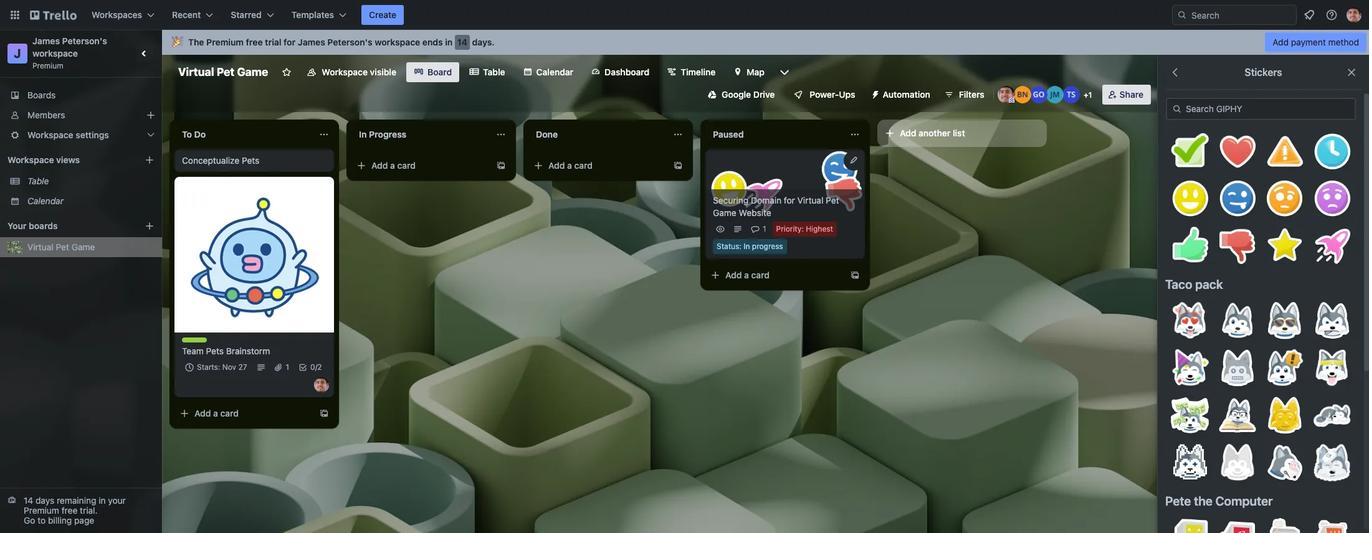 Task type: describe. For each thing, give the bounding box(es) containing it.
board
[[428, 67, 452, 77]]

virtual pet game inside board name text field
[[178, 65, 268, 79]]

banner containing 🎉
[[162, 30, 1369, 55]]

your boards with 1 items element
[[7, 219, 126, 234]]

days
[[36, 496, 54, 506]]

sm image inside the automation button
[[865, 85, 883, 102]]

ups
[[839, 89, 855, 100]]

0 vertical spatial 14
[[457, 37, 467, 47]]

laugh image
[[817, 147, 862, 192]]

members link
[[0, 105, 162, 125]]

add a card for to do
[[194, 408, 239, 419]]

create
[[369, 9, 397, 20]]

To Do text field
[[175, 125, 312, 145]]

27
[[238, 363, 247, 372]]

1 horizontal spatial workspace
[[375, 37, 420, 47]]

0 horizontal spatial for
[[284, 37, 296, 47]]

your boards
[[7, 221, 58, 231]]

peterson's inside james peterson's workspace premium
[[62, 36, 107, 46]]

highest
[[806, 224, 833, 234]]

14 days remaining in your premium free trial. go to billing page
[[24, 496, 126, 526]]

payment
[[1291, 37, 1326, 47]]

boards
[[27, 90, 56, 100]]

Board name text field
[[172, 62, 274, 82]]

days.
[[472, 37, 495, 47]]

james peterson's workspace link
[[32, 36, 109, 59]]

1 team from the top
[[182, 338, 201, 347]]

securing domain for virtual pet game website
[[713, 195, 839, 218]]

templates
[[292, 9, 334, 20]]

primary element
[[0, 0, 1369, 30]]

to do
[[182, 129, 206, 140]]

workspaces button
[[84, 5, 162, 25]]

0 vertical spatial calendar
[[536, 67, 574, 77]]

in progress
[[359, 129, 407, 140]]

dashboard link
[[583, 62, 657, 82]]

pete
[[1166, 494, 1191, 509]]

workspace for workspace settings
[[27, 130, 73, 140]]

conceptualize pets link
[[182, 155, 327, 167]]

0 horizontal spatial table
[[27, 176, 49, 186]]

task
[[203, 338, 220, 347]]

in inside in progress text box
[[359, 129, 367, 140]]

add for paused
[[725, 270, 742, 280]]

recent button
[[165, 5, 221, 25]]

virtual inside securing domain for virtual pet game website
[[798, 195, 824, 206]]

create from template… image for to do
[[319, 409, 329, 419]]

0 / 2
[[310, 363, 322, 372]]

0 vertical spatial pets
[[242, 155, 260, 166]]

: for status
[[739, 242, 742, 251]]

free inside 14 days remaining in your premium free trial. go to billing page
[[62, 505, 78, 516]]

add payment method link
[[1265, 32, 1367, 52]]

team task team pets brainstorm
[[182, 338, 270, 357]]

recent
[[172, 9, 201, 20]]

add a card button for in progress
[[352, 156, 491, 176]]

paused
[[713, 129, 744, 140]]

share button
[[1102, 85, 1151, 105]]

taco pack
[[1166, 277, 1223, 292]]

list
[[953, 128, 965, 138]]

add a card for paused
[[725, 270, 770, 280]]

filters
[[959, 89, 985, 100]]

google drive button
[[701, 85, 782, 105]]

go to billing page link
[[24, 515, 94, 526]]

virtual pet game link
[[27, 241, 155, 254]]

add a card button for to do
[[175, 404, 314, 424]]

card for to do
[[220, 408, 239, 419]]

open information menu image
[[1326, 9, 1338, 21]]

automation button
[[865, 85, 938, 105]]

trial.
[[80, 505, 98, 516]]

a for done
[[567, 160, 572, 171]]

1 vertical spatial 1
[[763, 224, 766, 234]]

edit card image
[[849, 155, 859, 165]]

domain
[[751, 195, 782, 206]]

game inside securing domain for virtual pet game website
[[713, 208, 737, 218]]

0 vertical spatial table link
[[462, 62, 513, 82]]

another
[[919, 128, 951, 138]]

team pets brainstorm link
[[182, 345, 327, 358]]

0 horizontal spatial 1
[[286, 363, 289, 372]]

priority
[[776, 224, 802, 234]]

customize views image
[[778, 66, 791, 79]]

search image
[[1177, 10, 1187, 20]]

pets inside team task team pets brainstorm
[[206, 346, 224, 357]]

workspace visible button
[[299, 62, 404, 82]]

j link
[[7, 44, 27, 64]]

google
[[722, 89, 751, 100]]

conceptualize pets
[[182, 155, 260, 166]]

2 horizontal spatial 1
[[1089, 90, 1092, 100]]

premium inside 14 days remaining in your premium free trial. go to billing page
[[24, 505, 59, 516]]

workspace navigation collapse icon image
[[136, 45, 153, 62]]

filters button
[[940, 85, 988, 105]]

brainstorm
[[226, 346, 270, 357]]

power-ups button
[[785, 85, 863, 105]]

method
[[1329, 37, 1359, 47]]

14 inside 14 days remaining in your premium free trial. go to billing page
[[24, 496, 33, 506]]

+
[[1084, 90, 1089, 100]]

0 notifications image
[[1302, 7, 1317, 22]]

map link
[[726, 62, 772, 82]]

Paused text field
[[706, 125, 843, 145]]

status : in progress
[[717, 242, 783, 251]]

trial
[[265, 37, 281, 47]]

0 vertical spatial table
[[483, 67, 505, 77]]

priority : highest
[[776, 224, 833, 234]]

to
[[38, 515, 46, 526]]

board link
[[406, 62, 459, 82]]

0 vertical spatial james peterson (jamespeterson93) image
[[998, 86, 1015, 103]]

add payment method
[[1273, 37, 1359, 47]]

boards
[[29, 221, 58, 231]]

2
[[317, 363, 322, 372]]

securing
[[713, 195, 749, 206]]

/
[[315, 363, 317, 372]]

workspace for workspace views
[[7, 155, 54, 165]]

add another list
[[900, 128, 965, 138]]

card for done
[[574, 160, 593, 171]]

Done text field
[[529, 125, 666, 145]]

gary orlando (garyorlando) image
[[1030, 86, 1048, 103]]

add for done
[[548, 160, 565, 171]]

0 horizontal spatial calendar
[[27, 196, 64, 206]]

1 horizontal spatial in
[[445, 37, 453, 47]]

timeline link
[[660, 62, 723, 82]]

jeremy miller (jeremymiller198) image
[[1046, 86, 1064, 103]]

1 horizontal spatial in
[[744, 242, 750, 251]]

boards link
[[0, 85, 162, 105]]

add for in progress
[[371, 160, 388, 171]]

add a card button for paused
[[706, 266, 845, 285]]

james peterson (jamespeterson93) image
[[1347, 7, 1362, 22]]

do
[[194, 129, 206, 140]]

0 horizontal spatial calendar link
[[27, 195, 155, 208]]



Task type: locate. For each thing, give the bounding box(es) containing it.
website
[[739, 208, 771, 218]]

2 vertical spatial virtual
[[27, 242, 54, 252]]

calendar
[[536, 67, 574, 77], [27, 196, 64, 206]]

2 horizontal spatial virtual
[[798, 195, 824, 206]]

back to home image
[[30, 5, 77, 25]]

for inside securing domain for virtual pet game website
[[784, 195, 795, 206]]

dashboard
[[605, 67, 650, 77]]

add a card button down done text box
[[529, 156, 668, 176]]

in
[[445, 37, 453, 47], [99, 496, 106, 506]]

1 horizontal spatial pets
[[242, 155, 260, 166]]

visible
[[370, 67, 396, 77]]

james peterson (jamespeterson93) image down 2
[[314, 378, 329, 393]]

add board image
[[145, 221, 155, 231]]

views
[[56, 155, 80, 165]]

1 horizontal spatial 14
[[457, 37, 467, 47]]

1 vertical spatial workspace
[[27, 130, 73, 140]]

0 vertical spatial workspace
[[322, 67, 368, 77]]

Search field
[[1187, 6, 1296, 24]]

0 horizontal spatial table link
[[27, 175, 155, 188]]

1 horizontal spatial virtual pet game
[[178, 65, 268, 79]]

: left progress
[[739, 242, 742, 251]]

add a card for done
[[548, 160, 593, 171]]

starts:
[[197, 363, 220, 372]]

for right trial
[[284, 37, 296, 47]]

1 vertical spatial 14
[[24, 496, 33, 506]]

1
[[1089, 90, 1092, 100], [763, 224, 766, 234], [286, 363, 289, 372]]

table link down the days.
[[462, 62, 513, 82]]

1 right tara schultz (taraschultz7) icon
[[1089, 90, 1092, 100]]

1 up progress
[[763, 224, 766, 234]]

0 horizontal spatial game
[[72, 242, 95, 252]]

0 horizontal spatial james peterson (jamespeterson93) image
[[314, 378, 329, 393]]

progress
[[752, 242, 783, 251]]

: left highest
[[802, 224, 804, 234]]

a down the starts: nov 27
[[213, 408, 218, 419]]

table down the days.
[[483, 67, 505, 77]]

0 horizontal spatial in
[[99, 496, 106, 506]]

0 vertical spatial free
[[246, 37, 263, 47]]

add a card button for done
[[529, 156, 668, 176]]

ends
[[422, 37, 443, 47]]

: for priority
[[802, 224, 804, 234]]

1 vertical spatial sm image
[[1171, 103, 1184, 115]]

workspace down 🎉 the premium free trial for james peterson's workspace ends in 14 days.
[[322, 67, 368, 77]]

1 horizontal spatial sm image
[[1171, 103, 1184, 115]]

pack
[[1195, 277, 1223, 292]]

game down securing
[[713, 208, 737, 218]]

0
[[310, 363, 315, 372]]

2 vertical spatial 1
[[286, 363, 289, 372]]

2 horizontal spatial pet
[[826, 195, 839, 206]]

virtual down boards
[[27, 242, 54, 252]]

create from template… image for paused
[[850, 271, 860, 280]]

table link down views
[[27, 175, 155, 188]]

0 horizontal spatial james
[[32, 36, 60, 46]]

billing
[[48, 515, 72, 526]]

add down starts:
[[194, 408, 211, 419]]

add a card for in progress
[[371, 160, 416, 171]]

a for to do
[[213, 408, 218, 419]]

drive
[[753, 89, 775, 100]]

1 vertical spatial virtual pet game
[[27, 242, 95, 252]]

1 vertical spatial table
[[27, 176, 49, 186]]

add down 'in progress'
[[371, 160, 388, 171]]

workspace
[[375, 37, 420, 47], [32, 48, 78, 59]]

tara schultz (taraschultz7) image
[[1062, 86, 1080, 103]]

done
[[536, 129, 558, 140]]

a down done text box
[[567, 160, 572, 171]]

go
[[24, 515, 35, 526]]

card
[[397, 160, 416, 171], [574, 160, 593, 171], [751, 270, 770, 280], [220, 408, 239, 419]]

2 horizontal spatial game
[[713, 208, 737, 218]]

automation
[[883, 89, 930, 100]]

1 horizontal spatial table link
[[462, 62, 513, 82]]

0 vertical spatial in
[[445, 37, 453, 47]]

1 vertical spatial create from template… image
[[850, 271, 860, 280]]

create from template… image
[[496, 161, 506, 171], [319, 409, 329, 419]]

0 vertical spatial virtual pet game
[[178, 65, 268, 79]]

1 horizontal spatial virtual
[[178, 65, 214, 79]]

add a card button down in progress text box
[[352, 156, 491, 176]]

0 horizontal spatial peterson's
[[62, 36, 107, 46]]

ben nelson (bennelson96) image
[[1014, 86, 1031, 103]]

create from template… image for in progress
[[496, 161, 506, 171]]

power-
[[810, 89, 839, 100]]

1 horizontal spatial james peterson (jamespeterson93) image
[[998, 86, 1015, 103]]

2 vertical spatial premium
[[24, 505, 59, 516]]

in left your
[[99, 496, 106, 506]]

securing domain for virtual pet game website link
[[713, 194, 858, 219]]

1 left 0
[[286, 363, 289, 372]]

add a card button
[[352, 156, 491, 176], [529, 156, 668, 176], [706, 266, 845, 285], [175, 404, 314, 424]]

sm image right ups
[[865, 85, 883, 102]]

create button
[[362, 5, 404, 25]]

in left progress
[[359, 129, 367, 140]]

card down nov
[[220, 408, 239, 419]]

workspace down create button
[[375, 37, 420, 47]]

add a card down the status : in progress
[[725, 270, 770, 280]]

1 horizontal spatial game
[[237, 65, 268, 79]]

0 vertical spatial sm image
[[865, 85, 883, 102]]

pet inside board name text field
[[217, 65, 235, 79]]

create from template… image for done
[[673, 161, 683, 171]]

1 vertical spatial :
[[739, 242, 742, 251]]

starred button
[[223, 5, 282, 25]]

0 vertical spatial virtual
[[178, 65, 214, 79]]

a down the status : in progress
[[744, 270, 749, 280]]

add a card button down progress
[[706, 266, 845, 285]]

james peterson (jamespeterson93) image left gary orlando (garyorlando) icon
[[998, 86, 1015, 103]]

:
[[802, 224, 804, 234], [739, 242, 742, 251]]

card down progress
[[751, 270, 770, 280]]

add left payment
[[1273, 37, 1289, 47]]

1 horizontal spatial table
[[483, 67, 505, 77]]

1 vertical spatial calendar link
[[27, 195, 155, 208]]

table
[[483, 67, 505, 77], [27, 176, 49, 186]]

google drive icon image
[[708, 90, 717, 99]]

conceptualize
[[182, 155, 239, 166]]

peterson's down back to home image
[[62, 36, 107, 46]]

1 vertical spatial for
[[784, 195, 795, 206]]

a
[[390, 160, 395, 171], [567, 160, 572, 171], [744, 270, 749, 280], [213, 408, 218, 419]]

0 vertical spatial for
[[284, 37, 296, 47]]

game inside "virtual pet game" link
[[72, 242, 95, 252]]

color: bold lime, title: "team task" element
[[182, 338, 220, 347]]

🎉
[[172, 37, 183, 47]]

1 vertical spatial calendar
[[27, 196, 64, 206]]

14 left the days.
[[457, 37, 467, 47]]

0 horizontal spatial free
[[62, 505, 78, 516]]

+ 1
[[1084, 90, 1092, 100]]

game inside board name text field
[[237, 65, 268, 79]]

james down templates on the top of the page
[[298, 37, 325, 47]]

1 horizontal spatial peterson's
[[327, 37, 373, 47]]

1 vertical spatial virtual
[[798, 195, 824, 206]]

add
[[1273, 37, 1289, 47], [900, 128, 917, 138], [371, 160, 388, 171], [548, 160, 565, 171], [725, 270, 742, 280], [194, 408, 211, 419]]

add inside banner
[[1273, 37, 1289, 47]]

1 vertical spatial in
[[744, 242, 750, 251]]

your
[[7, 221, 26, 231]]

peterson's
[[62, 36, 107, 46], [327, 37, 373, 47]]

sm image
[[865, 85, 883, 102], [1171, 103, 1184, 115]]

game down your boards with 1 items element
[[72, 242, 95, 252]]

pets down to do text box
[[242, 155, 260, 166]]

create a view image
[[145, 155, 155, 165]]

workspace settings
[[27, 130, 109, 140]]

0 vertical spatial workspace
[[375, 37, 420, 47]]

0 horizontal spatial virtual
[[27, 242, 54, 252]]

1 vertical spatial pet
[[826, 195, 839, 206]]

1 vertical spatial james peterson (jamespeterson93) image
[[314, 378, 329, 393]]

0 vertical spatial in
[[359, 129, 367, 140]]

add a card down the starts: nov 27
[[194, 408, 239, 419]]

workspace down members
[[27, 130, 73, 140]]

virtual pet game
[[178, 65, 268, 79], [27, 242, 95, 252]]

1 horizontal spatial calendar link
[[515, 62, 581, 82]]

workspace visible
[[322, 67, 396, 77]]

1 horizontal spatial pet
[[217, 65, 235, 79]]

in right the status
[[744, 242, 750, 251]]

pet inside securing domain for virtual pet game website
[[826, 195, 839, 206]]

share
[[1120, 89, 1144, 100]]

2 vertical spatial game
[[72, 242, 95, 252]]

workspace inside james peterson's workspace premium
[[32, 48, 78, 59]]

settings
[[76, 130, 109, 140]]

0 vertical spatial create from template… image
[[673, 161, 683, 171]]

calendar link
[[515, 62, 581, 82], [27, 195, 155, 208]]

14
[[457, 37, 467, 47], [24, 496, 33, 506]]

peterson's up the workspace visible button
[[327, 37, 373, 47]]

1 vertical spatial pets
[[206, 346, 224, 357]]

0 horizontal spatial pets
[[206, 346, 224, 357]]

timeline
[[681, 67, 716, 77]]

templates button
[[284, 5, 354, 25]]

virtual down the
[[178, 65, 214, 79]]

1 vertical spatial free
[[62, 505, 78, 516]]

for right domain
[[784, 195, 795, 206]]

table down workspace views
[[27, 176, 49, 186]]

workspace views
[[7, 155, 80, 165]]

remaining
[[57, 496, 96, 506]]

this member is an admin of this board. image
[[1009, 98, 1014, 103]]

james
[[32, 36, 60, 46], [298, 37, 325, 47]]

starts: nov 27
[[197, 363, 247, 372]]

0 horizontal spatial 14
[[24, 496, 33, 506]]

virtual up priority : highest
[[798, 195, 824, 206]]

1 horizontal spatial for
[[784, 195, 795, 206]]

progress
[[369, 129, 407, 140]]

for
[[284, 37, 296, 47], [784, 195, 795, 206]]

card down done text box
[[574, 160, 593, 171]]

workspace for workspace visible
[[322, 67, 368, 77]]

james inside banner
[[298, 37, 325, 47]]

0 horizontal spatial create from template… image
[[673, 161, 683, 171]]

card for paused
[[751, 270, 770, 280]]

virtual pet game down the
[[178, 65, 268, 79]]

0 vertical spatial calendar link
[[515, 62, 581, 82]]

j
[[14, 46, 21, 60]]

workspace settings button
[[0, 125, 162, 145]]

add another list button
[[878, 120, 1047, 147]]

1 vertical spatial create from template… image
[[319, 409, 329, 419]]

0 vertical spatial 1
[[1089, 90, 1092, 100]]

in inside 14 days remaining in your premium free trial. go to billing page
[[99, 496, 106, 506]]

banner
[[162, 30, 1369, 55]]

0 horizontal spatial virtual pet game
[[27, 242, 95, 252]]

in
[[359, 129, 367, 140], [744, 242, 750, 251]]

Search GIPHY text field
[[1166, 98, 1356, 120]]

workspace right j
[[32, 48, 78, 59]]

pets
[[242, 155, 260, 166], [206, 346, 224, 357]]

0 vertical spatial premium
[[206, 37, 244, 47]]

james peterson's workspace premium
[[32, 36, 109, 70]]

james inside james peterson's workspace premium
[[32, 36, 60, 46]]

0 vertical spatial create from template… image
[[496, 161, 506, 171]]

the
[[1194, 494, 1213, 509]]

1 horizontal spatial james
[[298, 37, 325, 47]]

status
[[717, 242, 739, 251]]

members
[[27, 110, 65, 120]]

add for to do
[[194, 408, 211, 419]]

1 horizontal spatial :
[[802, 224, 804, 234]]

calendar link up done
[[515, 62, 581, 82]]

game left star or unstar board image at top left
[[237, 65, 268, 79]]

add a card down progress
[[371, 160, 416, 171]]

workspace left views
[[7, 155, 54, 165]]

virtual pet game down your boards with 1 items element
[[27, 242, 95, 252]]

14 left days
[[24, 496, 33, 506]]

1 horizontal spatial create from template… image
[[496, 161, 506, 171]]

james down back to home image
[[32, 36, 60, 46]]

add down the status
[[725, 270, 742, 280]]

calendar link up your boards with 1 items element
[[27, 195, 155, 208]]

2 vertical spatial workspace
[[7, 155, 54, 165]]

0 horizontal spatial pet
[[56, 242, 69, 252]]

0 horizontal spatial create from template… image
[[319, 409, 329, 419]]

1 vertical spatial in
[[99, 496, 106, 506]]

in right ends
[[445, 37, 453, 47]]

the
[[188, 37, 204, 47]]

0 horizontal spatial :
[[739, 242, 742, 251]]

pets up starts:
[[206, 346, 224, 357]]

1 horizontal spatial free
[[246, 37, 263, 47]]

1 vertical spatial workspace
[[32, 48, 78, 59]]

star or unstar board image
[[282, 67, 292, 77]]

add left another
[[900, 128, 917, 138]]

team left task
[[182, 338, 201, 347]]

0 horizontal spatial sm image
[[865, 85, 883, 102]]

table link
[[462, 62, 513, 82], [27, 175, 155, 188]]

create from template… image
[[673, 161, 683, 171], [850, 271, 860, 280]]

your
[[108, 496, 126, 506]]

free
[[246, 37, 263, 47], [62, 505, 78, 516]]

0 vertical spatial game
[[237, 65, 268, 79]]

add a card button down 27
[[175, 404, 314, 424]]

card down in progress text box
[[397, 160, 416, 171]]

workspace
[[322, 67, 368, 77], [27, 130, 73, 140], [7, 155, 54, 165]]

add a card down done
[[548, 160, 593, 171]]

add down done
[[548, 160, 565, 171]]

0 horizontal spatial in
[[359, 129, 367, 140]]

In Progress text field
[[352, 125, 489, 145]]

map
[[747, 67, 765, 77]]

james peterson (jamespeterson93) image
[[998, 86, 1015, 103], [314, 378, 329, 393]]

0 vertical spatial pet
[[217, 65, 235, 79]]

a for paused
[[744, 270, 749, 280]]

0 vertical spatial :
[[802, 224, 804, 234]]

confetti image
[[172, 37, 183, 47]]

1 vertical spatial game
[[713, 208, 737, 218]]

2 vertical spatial pet
[[56, 242, 69, 252]]

pet
[[217, 65, 235, 79], [826, 195, 839, 206], [56, 242, 69, 252]]

1 vertical spatial table link
[[27, 175, 155, 188]]

1 horizontal spatial create from template… image
[[850, 271, 860, 280]]

power-ups
[[810, 89, 855, 100]]

sm image right share 'button'
[[1171, 103, 1184, 115]]

premium inside james peterson's workspace premium
[[32, 61, 63, 70]]

2 team from the top
[[182, 346, 204, 357]]

workspace inside dropdown button
[[27, 130, 73, 140]]

1 horizontal spatial calendar
[[536, 67, 574, 77]]

0 horizontal spatial workspace
[[32, 48, 78, 59]]

virtual inside board name text field
[[178, 65, 214, 79]]

a down progress
[[390, 160, 395, 171]]

workspace inside button
[[322, 67, 368, 77]]

google drive
[[722, 89, 775, 100]]

team up starts:
[[182, 346, 204, 357]]

card for in progress
[[397, 160, 416, 171]]

a for in progress
[[390, 160, 395, 171]]



Task type: vqa. For each thing, say whether or not it's contained in the screenshot.
the bottom for
yes



